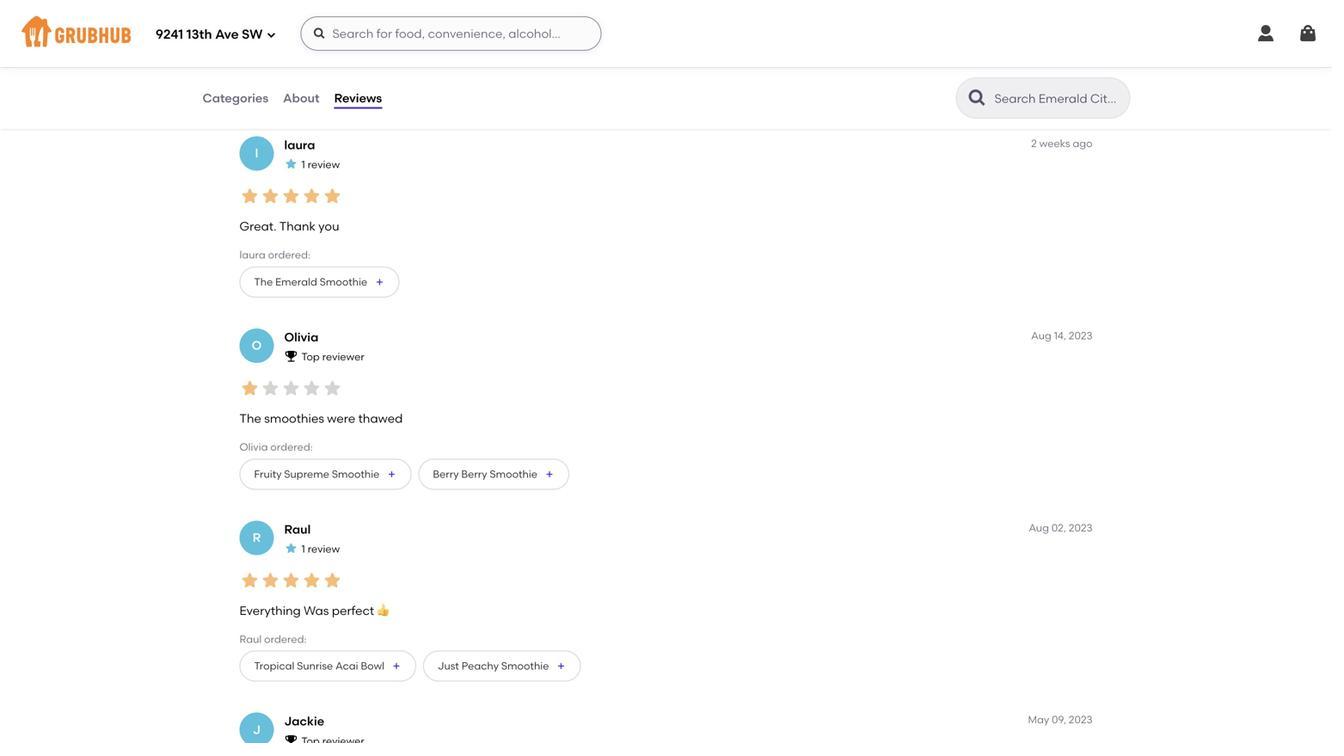 Task type: describe. For each thing, give the bounding box(es) containing it.
search icon image
[[967, 88, 988, 108]]

the for the smoothies were thawed
[[240, 411, 261, 426]]

ave
[[215, 27, 239, 42]]

the emerald smoothie button
[[240, 266, 399, 297]]

sunrise
[[297, 660, 333, 672]]

2 berry from the left
[[461, 468, 487, 480]]

reviews
[[334, 91, 382, 105]]

1 berry from the left
[[433, 468, 459, 480]]

the smoothies were thawed
[[240, 411, 403, 426]]

smoothie for fruity supreme smoothie
[[332, 468, 380, 480]]

r
[[253, 530, 261, 545]]

plus icon image for the emerald smoothie
[[374, 277, 385, 287]]

berry berry smoothie button
[[418, 459, 569, 490]]

plus icon image for berry berry smoothie
[[544, 469, 555, 479]]

1 review for raul
[[301, 543, 340, 555]]

laura for laura ordered:
[[240, 249, 266, 261]]

berry berry smoothie
[[433, 468, 538, 480]]

olivia for olivia  ordered:
[[240, 441, 268, 453]]

9241
[[156, 27, 183, 42]]

correct order
[[413, 16, 451, 46]]

everything was perfect 👍
[[240, 604, 389, 618]]

sort by:
[[916, 101, 953, 114]]

09,
[[1052, 714, 1067, 726]]

1 for raul
[[301, 543, 305, 555]]

perfect
[[332, 604, 374, 618]]

order
[[413, 34, 440, 46]]

good
[[250, 16, 278, 29]]

sw
[[242, 27, 263, 42]]

trophy icon image for olivia
[[284, 349, 298, 363]]

sort
[[916, 101, 936, 114]]

main navigation navigation
[[0, 0, 1332, 67]]

raul ordered:
[[240, 633, 307, 645]]

food
[[281, 16, 304, 29]]

0 horizontal spatial svg image
[[313, 27, 326, 40]]

jackie
[[284, 714, 324, 729]]

weeks
[[1040, 137, 1070, 149]]

plus icon image for tropical sunrise acai bowl
[[391, 661, 402, 672]]

smoothie for berry berry smoothie
[[490, 468, 538, 480]]

2023 for everything was perfect 👍
[[1069, 521, 1093, 534]]

about button
[[282, 67, 320, 129]]

ago
[[1073, 137, 1093, 149]]

reviewer
[[322, 350, 365, 363]]

delivery
[[331, 34, 370, 46]]

2023 for the smoothies were thawed
[[1069, 329, 1093, 342]]

trophy icon image for jackie
[[284, 734, 298, 743]]

on time delivery
[[331, 16, 371, 46]]

0 horizontal spatial svg image
[[266, 30, 277, 40]]

thank
[[279, 219, 316, 234]]

1 review for laura
[[301, 158, 340, 171]]

you
[[318, 219, 339, 234]]

everything
[[240, 604, 301, 618]]

time
[[349, 16, 371, 29]]

1 for laura
[[301, 158, 305, 171]]

top
[[301, 350, 320, 363]]

good food
[[250, 16, 304, 29]]

3 2023 from the top
[[1069, 714, 1093, 726]]

j
[[253, 723, 261, 737]]

the for the emerald smoothie
[[254, 275, 273, 288]]

just peachy smoothie
[[438, 660, 549, 672]]

raul for raul ordered:
[[240, 633, 262, 645]]

correct
[[413, 16, 451, 29]]



Task type: vqa. For each thing, say whether or not it's contained in the screenshot.
bigger plate button
no



Task type: locate. For each thing, give the bounding box(es) containing it.
1 2023 from the top
[[1069, 329, 1093, 342]]

0 vertical spatial review
[[308, 158, 340, 171]]

0 vertical spatial olivia
[[284, 330, 319, 344]]

2023 right 02,
[[1069, 521, 1093, 534]]

2 weeks ago
[[1031, 137, 1093, 149]]

great.
[[240, 219, 277, 234]]

svg image
[[1256, 23, 1276, 44], [266, 30, 277, 40]]

1 vertical spatial 1 review
[[301, 543, 340, 555]]

the
[[254, 275, 273, 288], [240, 411, 261, 426]]

0 vertical spatial laura
[[284, 137, 315, 152]]

0 horizontal spatial laura
[[240, 249, 266, 261]]

smoothie inside button
[[320, 275, 368, 288]]

may
[[1028, 714, 1050, 726]]

2 trophy icon image from the top
[[284, 734, 298, 743]]

1 right r
[[301, 543, 305, 555]]

1 horizontal spatial berry
[[461, 468, 487, 480]]

raul for raul
[[284, 522, 311, 537]]

plus icon image
[[374, 277, 385, 287], [387, 469, 397, 479], [544, 469, 555, 479], [391, 661, 402, 672], [556, 661, 566, 672]]

emerald
[[275, 275, 317, 288]]

o
[[252, 338, 262, 353]]

1 review up was
[[301, 543, 340, 555]]

13th
[[186, 27, 212, 42]]

olivia up the fruity at the bottom
[[240, 441, 268, 453]]

plus icon image inside fruity supreme smoothie button
[[387, 469, 397, 479]]

review for raul
[[308, 543, 340, 555]]

aug for the smoothies were thawed
[[1031, 329, 1052, 342]]

plus icon image inside just peachy smoothie "button"
[[556, 661, 566, 672]]

Search Emerald City Smoothie search field
[[993, 90, 1125, 107]]

02,
[[1052, 521, 1067, 534]]

peachy
[[462, 660, 499, 672]]

smoothie
[[320, 275, 368, 288], [332, 468, 380, 480], [490, 468, 538, 480], [501, 660, 549, 672]]

berry
[[433, 468, 459, 480], [461, 468, 487, 480]]

fruity supreme smoothie
[[254, 468, 380, 480]]

star icon image
[[284, 157, 298, 171], [240, 186, 260, 206], [260, 186, 281, 206], [281, 186, 301, 206], [301, 186, 322, 206], [322, 186, 343, 206], [240, 378, 260, 399], [260, 378, 281, 399], [281, 378, 301, 399], [301, 378, 322, 399], [322, 378, 343, 399], [284, 542, 298, 555], [240, 570, 260, 591], [260, 570, 281, 591], [281, 570, 301, 591], [301, 570, 322, 591], [322, 570, 343, 591]]

plus icon image inside berry berry smoothie button
[[544, 469, 555, 479]]

plus icon image right bowl
[[391, 661, 402, 672]]

tropical
[[254, 660, 294, 672]]

review for laura
[[308, 158, 340, 171]]

plus icon image for fruity supreme smoothie
[[387, 469, 397, 479]]

1 vertical spatial 2023
[[1069, 521, 1093, 534]]

olivia  ordered:
[[240, 441, 313, 453]]

about
[[283, 91, 320, 105]]

smoothie for just peachy smoothie
[[501, 660, 549, 672]]

by:
[[939, 101, 953, 114]]

2023 right 09,
[[1069, 714, 1093, 726]]

1 vertical spatial raul
[[240, 633, 262, 645]]

laura down great.
[[240, 249, 266, 261]]

just peachy smoothie button
[[423, 651, 581, 682]]

0 horizontal spatial berry
[[433, 468, 459, 480]]

raul
[[284, 522, 311, 537], [240, 633, 262, 645]]

plus icon image for just peachy smoothie
[[556, 661, 566, 672]]

1 right l
[[301, 158, 305, 171]]

aug
[[1031, 329, 1052, 342], [1029, 521, 1049, 534]]

olivia for olivia
[[284, 330, 319, 344]]

1 1 review from the top
[[301, 158, 340, 171]]

acai
[[336, 660, 358, 672]]

0 vertical spatial trophy icon image
[[284, 349, 298, 363]]

categories button
[[202, 67, 269, 129]]

ordered: for was
[[264, 633, 307, 645]]

1 vertical spatial olivia
[[240, 441, 268, 453]]

tropical sunrise acai bowl
[[254, 660, 385, 672]]

svg image
[[1298, 23, 1319, 44], [313, 27, 326, 40]]

1 horizontal spatial olivia
[[284, 330, 319, 344]]

review up you
[[308, 158, 340, 171]]

2 vertical spatial ordered:
[[264, 633, 307, 645]]

plus icon image down the thawed
[[387, 469, 397, 479]]

1 horizontal spatial raul
[[284, 522, 311, 537]]

ordered: up the emerald
[[268, 249, 310, 261]]

2 review from the top
[[308, 543, 340, 555]]

just
[[438, 660, 459, 672]]

ordered: down smoothies
[[270, 441, 313, 453]]

reviews button
[[333, 67, 383, 129]]

fruity
[[254, 468, 282, 480]]

olivia
[[284, 330, 319, 344], [240, 441, 268, 453]]

0 vertical spatial the
[[254, 275, 273, 288]]

plus icon image right the emerald smoothie on the top of page
[[374, 277, 385, 287]]

0 vertical spatial ordered:
[[268, 249, 310, 261]]

1 horizontal spatial svg image
[[1256, 23, 1276, 44]]

l
[[255, 146, 258, 161]]

Search for food, convenience, alcohol... search field
[[301, 16, 602, 51]]

1 review from the top
[[308, 158, 340, 171]]

2 1 review from the top
[[301, 543, 340, 555]]

0 horizontal spatial olivia
[[240, 441, 268, 453]]

may 09, 2023
[[1028, 714, 1093, 726]]

laura right l
[[284, 137, 315, 152]]

2 2023 from the top
[[1069, 521, 1093, 534]]

plus icon image inside the emerald smoothie button
[[374, 277, 385, 287]]

were
[[327, 411, 355, 426]]

bowl
[[361, 660, 385, 672]]

1 vertical spatial ordered:
[[270, 441, 313, 453]]

1 review
[[301, 158, 340, 171], [301, 543, 340, 555]]

ordered:
[[268, 249, 310, 261], [270, 441, 313, 453], [264, 633, 307, 645]]

review up was
[[308, 543, 340, 555]]

1 review up you
[[301, 158, 340, 171]]

aug for everything was perfect 👍
[[1029, 521, 1049, 534]]

laura for laura
[[284, 137, 315, 152]]

smoothies
[[264, 411, 324, 426]]

the up olivia  ordered:
[[240, 411, 261, 426]]

1 vertical spatial aug
[[1029, 521, 1049, 534]]

ordered: for smoothies
[[270, 441, 313, 453]]

2 1 from the top
[[301, 543, 305, 555]]

categories
[[203, 91, 269, 105]]

fruity supreme smoothie button
[[240, 459, 411, 490]]

supreme
[[284, 468, 329, 480]]

2023 right the 14,
[[1069, 329, 1093, 342]]

on
[[331, 16, 346, 29]]

smoothie inside "button"
[[501, 660, 549, 672]]

great. thank you
[[240, 219, 339, 234]]

plus icon image right just peachy smoothie
[[556, 661, 566, 672]]

aug left the 14,
[[1031, 329, 1052, 342]]

review
[[308, 158, 340, 171], [308, 543, 340, 555]]

0 vertical spatial 1 review
[[301, 158, 340, 171]]

14,
[[1054, 329, 1067, 342]]

plus icon image right berry berry smoothie
[[544, 469, 555, 479]]

trophy icon image left "top"
[[284, 349, 298, 363]]

the down laura ordered:
[[254, 275, 273, 288]]

0 vertical spatial raul
[[284, 522, 311, 537]]

trophy icon image
[[284, 349, 298, 363], [284, 734, 298, 743]]

smoothie for the emerald smoothie
[[320, 275, 368, 288]]

1 vertical spatial review
[[308, 543, 340, 555]]

1 trophy icon image from the top
[[284, 349, 298, 363]]

trophy icon image down 'jackie' on the left of page
[[284, 734, 298, 743]]

ordered: up the tropical
[[264, 633, 307, 645]]

2 vertical spatial 2023
[[1069, 714, 1093, 726]]

aug left 02,
[[1029, 521, 1049, 534]]

1 vertical spatial 1
[[301, 543, 305, 555]]

0 vertical spatial 2023
[[1069, 329, 1093, 342]]

the emerald smoothie
[[254, 275, 368, 288]]

tropical sunrise acai bowl button
[[240, 651, 416, 682]]

the inside button
[[254, 275, 273, 288]]

0 horizontal spatial raul
[[240, 633, 262, 645]]

laura
[[284, 137, 315, 152], [240, 249, 266, 261]]

0 vertical spatial 1
[[301, 158, 305, 171]]

2023
[[1069, 329, 1093, 342], [1069, 521, 1093, 534], [1069, 714, 1093, 726]]

1 vertical spatial trophy icon image
[[284, 734, 298, 743]]

1 horizontal spatial laura
[[284, 137, 315, 152]]

👍
[[377, 604, 389, 618]]

raul right r
[[284, 522, 311, 537]]

aug 14, 2023
[[1031, 329, 1093, 342]]

top reviewer
[[301, 350, 365, 363]]

aug 02, 2023
[[1029, 521, 1093, 534]]

laura ordered:
[[240, 249, 310, 261]]

olivia up "top"
[[284, 330, 319, 344]]

9241 13th ave sw
[[156, 27, 263, 42]]

1 1 from the top
[[301, 158, 305, 171]]

raul down everything
[[240, 633, 262, 645]]

1 vertical spatial laura
[[240, 249, 266, 261]]

ordered: for thank
[[268, 249, 310, 261]]

1 horizontal spatial svg image
[[1298, 23, 1319, 44]]

was
[[304, 604, 329, 618]]

plus icon image inside tropical sunrise acai bowl button
[[391, 661, 402, 672]]

1 vertical spatial the
[[240, 411, 261, 426]]

thawed
[[358, 411, 403, 426]]

2
[[1031, 137, 1037, 149]]

0 vertical spatial aug
[[1031, 329, 1052, 342]]

1
[[301, 158, 305, 171], [301, 543, 305, 555]]



